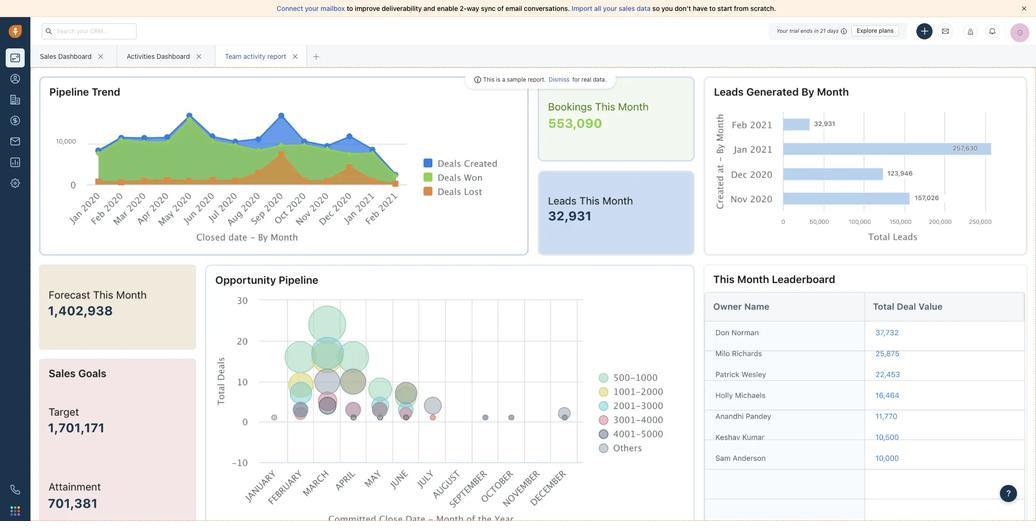 Task type: describe. For each thing, give the bounding box(es) containing it.
sales
[[40, 52, 56, 60]]

start
[[718, 4, 733, 12]]

from
[[734, 4, 749, 12]]

conversations.
[[524, 4, 570, 12]]

your
[[777, 28, 788, 34]]

email image
[[943, 27, 949, 35]]

explore
[[857, 27, 878, 34]]

dismiss
[[549, 76, 570, 83]]

explore plans link
[[852, 25, 900, 37]]

dashboard for sales dashboard
[[58, 52, 92, 60]]

connect your mailbox to improve deliverability and enable 2-way sync of email conversations. import all your sales data so you don't have to start from scratch.
[[277, 4, 777, 12]]

dismiss button
[[546, 75, 573, 84]]

you
[[662, 4, 673, 12]]

report.
[[528, 76, 546, 83]]

Search your CRM... text field
[[42, 23, 137, 39]]

of
[[498, 4, 504, 12]]

scratch.
[[751, 4, 777, 12]]

import all your sales data link
[[572, 4, 653, 12]]

close image
[[1023, 6, 1027, 11]]

sync
[[481, 4, 496, 12]]

trial
[[790, 28, 800, 34]]

have
[[693, 4, 708, 12]]

2 your from the left
[[603, 4, 617, 12]]

activities dashboard
[[127, 52, 190, 60]]

team
[[225, 52, 242, 60]]

1 your from the left
[[305, 4, 319, 12]]

improve
[[355, 4, 380, 12]]

1 to from the left
[[347, 4, 353, 12]]

ends
[[801, 28, 813, 34]]

deliverability
[[382, 4, 422, 12]]

activity
[[244, 52, 266, 60]]

21
[[821, 28, 826, 34]]

team activity report
[[225, 52, 286, 60]]

data
[[637, 4, 651, 12]]



Task type: locate. For each thing, give the bounding box(es) containing it.
2 to from the left
[[710, 4, 716, 12]]

dashboard right sales
[[58, 52, 92, 60]]

in
[[815, 28, 819, 34]]

to
[[347, 4, 353, 12], [710, 4, 716, 12]]

your
[[305, 4, 319, 12], [603, 4, 617, 12]]

connect your mailbox link
[[277, 4, 347, 12]]

mailbox
[[321, 4, 345, 12]]

don't
[[675, 4, 692, 12]]

activities
[[127, 52, 155, 60]]

plans
[[879, 27, 894, 34]]

email
[[506, 4, 523, 12]]

way
[[467, 4, 480, 12]]

2 dashboard from the left
[[157, 52, 190, 60]]

report
[[268, 52, 286, 60]]

sample
[[507, 76, 526, 83]]

your left mailbox
[[305, 4, 319, 12]]

phone image
[[10, 485, 20, 495]]

dashboard
[[58, 52, 92, 60], [157, 52, 190, 60]]

1 horizontal spatial dashboard
[[157, 52, 190, 60]]

to right mailbox
[[347, 4, 353, 12]]

real
[[582, 76, 592, 83]]

import
[[572, 4, 593, 12]]

1 horizontal spatial to
[[710, 4, 716, 12]]

0 horizontal spatial to
[[347, 4, 353, 12]]

all
[[595, 4, 602, 12]]

2-
[[460, 4, 467, 12]]

days
[[828, 28, 839, 34]]

phone element
[[6, 481, 25, 500]]

this is a sample report. dismiss for real data.
[[484, 76, 607, 83]]

for
[[573, 76, 580, 83]]

freshworks switcher image
[[10, 507, 20, 516]]

0 horizontal spatial your
[[305, 4, 319, 12]]

enable
[[437, 4, 458, 12]]

sales dashboard
[[40, 52, 92, 60]]

0 horizontal spatial dashboard
[[58, 52, 92, 60]]

dashboard for activities dashboard
[[157, 52, 190, 60]]

sales
[[619, 4, 635, 12]]

this
[[484, 76, 495, 83]]

data.
[[593, 76, 607, 83]]

dashboard right activities
[[157, 52, 190, 60]]

and
[[424, 4, 436, 12]]

your trial ends in 21 days
[[777, 28, 839, 34]]

1 dashboard from the left
[[58, 52, 92, 60]]

to left start
[[710, 4, 716, 12]]

connect
[[277, 4, 303, 12]]

your right all
[[603, 4, 617, 12]]

1 horizontal spatial your
[[603, 4, 617, 12]]

a
[[502, 76, 506, 83]]

so
[[653, 4, 660, 12]]

explore plans
[[857, 27, 894, 34]]

is
[[496, 76, 501, 83]]



